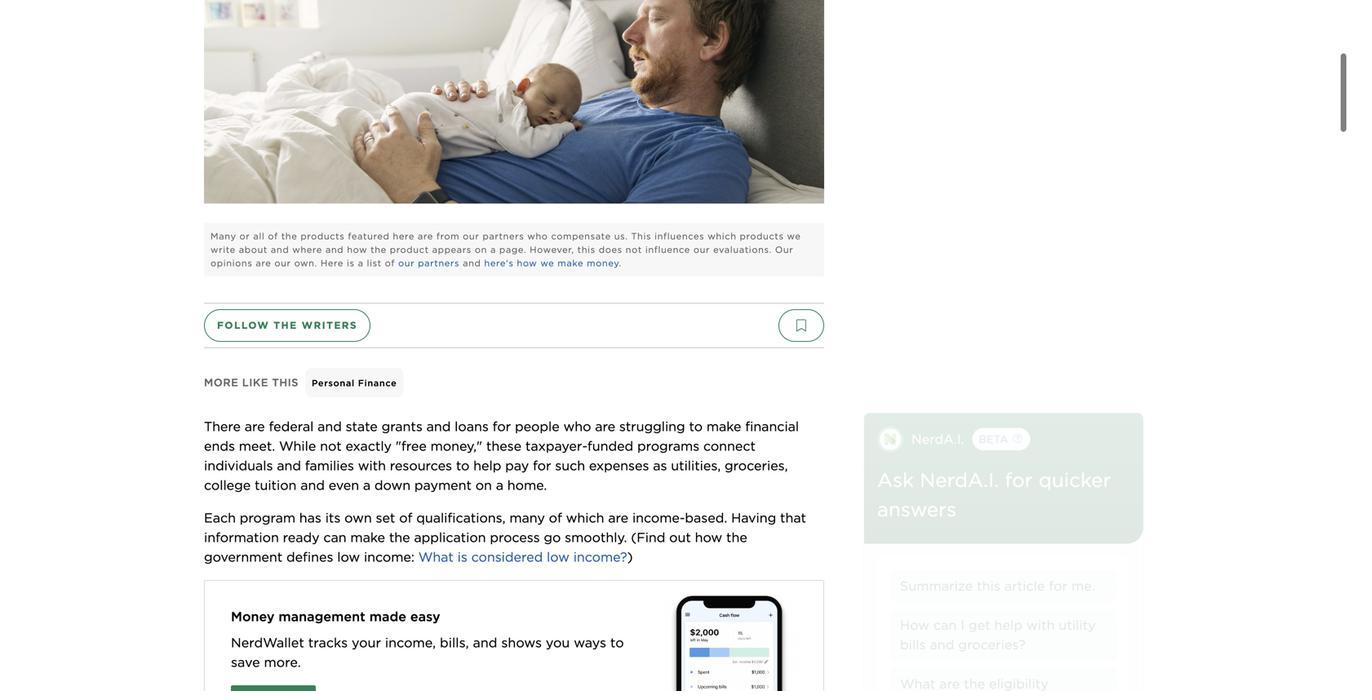 Task type: locate. For each thing, give the bounding box(es) containing it.
0 vertical spatial with
[[358, 458, 386, 474]]

1 horizontal spatial which
[[708, 231, 737, 241]]

our partners and here's how we make money .
[[398, 258, 622, 268]]

summarize this article for me.
[[900, 578, 1096, 594]]

i
[[961, 617, 965, 633]]

we up our
[[787, 231, 801, 241]]

for down more information about beta image
[[1005, 468, 1033, 492]]

2 horizontal spatial make
[[707, 419, 742, 435]]

how inside each program has its own set of qualifications, many of which are income-based. having that information ready can make the application process go smoothly. (find out how the government defines low income:
[[695, 530, 723, 546]]

not up families
[[320, 438, 342, 454]]

1 vertical spatial with
[[1027, 617, 1055, 633]]

to right ways on the left bottom
[[610, 635, 624, 651]]

this down compensate
[[578, 244, 596, 255]]

and down the 'while'
[[277, 458, 301, 474]]

own.
[[294, 258, 317, 268]]

for inside summarize this article for me. button
[[1049, 578, 1068, 594]]

to down money,"
[[456, 458, 470, 474]]

1 vertical spatial nerda.i.
[[920, 468, 999, 492]]

1 horizontal spatial partners
[[483, 231, 524, 241]]

state
[[346, 419, 378, 435]]

not inside many or all of the products featured here are from our partners who compensate us. this influences which products we write about and where and how the product appears on a page. however, this does not influence our evaluations. our opinions are our own. here is a list of
[[626, 244, 642, 255]]

tuition
[[255, 477, 297, 493]]

has
[[299, 510, 322, 526]]

grants
[[382, 419, 423, 435]]

0 horizontal spatial to
[[456, 458, 470, 474]]

1 vertical spatial which
[[566, 510, 604, 526]]

for up these
[[493, 419, 511, 435]]

are down about
[[256, 258, 271, 268]]

the up income:
[[389, 530, 410, 546]]

make down however,
[[558, 258, 584, 268]]

us.
[[614, 231, 628, 241]]

are up funded
[[595, 419, 616, 435]]

0 horizontal spatial is
[[347, 258, 355, 268]]

0 vertical spatial who
[[528, 231, 548, 241]]

and inside how can i get help with utility bills and groceries?
[[930, 637, 955, 653]]

1 vertical spatial make
[[707, 419, 742, 435]]

bills
[[900, 637, 926, 653]]

1 vertical spatial can
[[934, 617, 957, 633]]

the up the where
[[281, 231, 297, 241]]

0 horizontal spatial can
[[324, 530, 347, 546]]

our right from
[[463, 231, 480, 241]]

can down its at bottom left
[[324, 530, 347, 546]]

0 vertical spatial can
[[324, 530, 347, 546]]

0 horizontal spatial help
[[474, 458, 501, 474]]

with down exactly
[[358, 458, 386, 474]]

a right even
[[363, 477, 371, 493]]

are up smoothly.
[[608, 510, 629, 526]]

nerda.i. left beta
[[912, 431, 964, 447]]

can left i
[[934, 617, 957, 633]]

answers
[[877, 498, 957, 521]]

1 horizontal spatial can
[[934, 617, 957, 633]]

can inside how can i get help with utility bills and groceries?
[[934, 617, 957, 633]]

does
[[599, 244, 623, 255]]

down
[[375, 477, 411, 493]]

products up the where
[[301, 231, 345, 241]]

0 vertical spatial partners
[[483, 231, 524, 241]]

0 vertical spatial we
[[787, 231, 801, 241]]

our
[[463, 231, 480, 241], [694, 244, 710, 255], [275, 258, 291, 268], [398, 258, 415, 268]]

to up programs
[[689, 419, 703, 435]]

this inside many or all of the products featured here are from our partners who compensate us. this influences which products we write about and where and how the product appears on a page. however, this does not influence our evaluations. our opinions are our own. here is a list of
[[578, 244, 596, 255]]

0 vertical spatial on
[[475, 244, 487, 255]]

not
[[626, 244, 642, 255], [320, 438, 342, 454]]

this left article
[[977, 578, 1001, 594]]

individuals
[[204, 458, 273, 474]]

on up qualifications,
[[476, 477, 492, 493]]

ways
[[574, 635, 607, 651]]

1 horizontal spatial help
[[995, 617, 1023, 633]]

taxpayer-
[[526, 438, 588, 454]]

who inside many or all of the products featured here are from our partners who compensate us. this influences which products we write about and where and how the product appears on a page. however, this does not influence our evaluations. our opinions are our own. here is a list of
[[528, 231, 548, 241]]

0 horizontal spatial we
[[541, 258, 555, 268]]

income,
[[385, 635, 436, 651]]

the down having at the right of the page
[[726, 530, 748, 546]]

0 horizontal spatial this
[[578, 244, 596, 255]]

1 vertical spatial partners
[[418, 258, 460, 268]]

who up however,
[[528, 231, 548, 241]]

which up evaluations.
[[708, 231, 737, 241]]

process
[[490, 530, 540, 546]]

2 horizontal spatial how
[[695, 530, 723, 546]]

exactly
[[346, 438, 392, 454]]

what
[[419, 549, 454, 565]]

and right about
[[271, 244, 289, 255]]

products up evaluations.
[[740, 231, 784, 241]]

how
[[347, 244, 367, 255], [517, 258, 537, 268], [695, 530, 723, 546]]

how down page.
[[517, 258, 537, 268]]

money,"
[[431, 438, 482, 454]]

low
[[337, 549, 360, 565], [547, 549, 570, 565]]

groceries?
[[959, 637, 1026, 653]]

1 horizontal spatial low
[[547, 549, 570, 565]]

government
[[204, 549, 283, 565]]

1 vertical spatial this
[[977, 578, 1001, 594]]

which inside many or all of the products featured here are from our partners who compensate us. this influences which products we write about and where and how the product appears on a page. however, this does not influence our evaluations. our opinions are our own. here is a list of
[[708, 231, 737, 241]]

1 horizontal spatial we
[[787, 231, 801, 241]]

make inside each program has its own set of qualifications, many of which are income-based. having that information ready can make the application process go smoothly. (find out how the government defines low income:
[[350, 530, 385, 546]]

make down the own at the bottom left of page
[[350, 530, 385, 546]]

0 horizontal spatial who
[[528, 231, 548, 241]]

this
[[578, 244, 596, 255], [977, 578, 1001, 594]]

on up here's
[[475, 244, 487, 255]]

1 horizontal spatial with
[[1027, 617, 1055, 633]]

1 horizontal spatial who
[[564, 419, 591, 435]]

nerda.i.
[[912, 431, 964, 447], [920, 468, 999, 492]]

help down these
[[474, 458, 501, 474]]

bills,
[[440, 635, 469, 651]]

how down based.
[[695, 530, 723, 546]]

this
[[631, 231, 651, 241]]

struggling
[[619, 419, 685, 435]]

ask nerda.i. for quicker answers
[[877, 468, 1111, 521]]

0 vertical spatial which
[[708, 231, 737, 241]]

0 vertical spatial make
[[558, 258, 584, 268]]

its
[[325, 510, 341, 526]]

college
[[204, 477, 251, 493]]

partners down appears
[[418, 258, 460, 268]]

such
[[555, 458, 585, 474]]

2 horizontal spatial to
[[689, 419, 703, 435]]

1 horizontal spatial this
[[977, 578, 1001, 594]]

low right "defines"
[[337, 549, 360, 565]]

0 vertical spatial this
[[578, 244, 596, 255]]

groceries,
[[725, 458, 788, 474]]

0 horizontal spatial make
[[350, 530, 385, 546]]

a
[[491, 244, 496, 255], [358, 258, 364, 268], [363, 477, 371, 493], [496, 477, 504, 493]]

to
[[689, 419, 703, 435], [456, 458, 470, 474], [610, 635, 624, 651]]

0 vertical spatial how
[[347, 244, 367, 255]]

which inside each program has its own set of qualifications, many of which are income-based. having that information ready can make the application process go smoothly. (find out how the government defines low income:
[[566, 510, 604, 526]]

nerda.i. up answers
[[920, 468, 999, 492]]

is right here
[[347, 258, 355, 268]]

nerdwallet
[[231, 635, 304, 651]]

defines
[[286, 549, 333, 565]]

financial
[[745, 419, 799, 435]]

0 horizontal spatial products
[[301, 231, 345, 241]]

0 vertical spatial to
[[689, 419, 703, 435]]

1 horizontal spatial products
[[740, 231, 784, 241]]

on inside many or all of the products featured here are from our partners who compensate us. this influences which products we write about and where and how the product appears on a page. however, this does not influence our evaluations. our opinions are our own. here is a list of
[[475, 244, 487, 255]]

1 horizontal spatial not
[[626, 244, 642, 255]]

0 horizontal spatial how
[[347, 244, 367, 255]]

considered
[[471, 549, 543, 565]]

for inside ask nerda.i. for quicker answers
[[1005, 468, 1033, 492]]

money
[[231, 609, 275, 625]]

2 vertical spatial to
[[610, 635, 624, 651]]

make up connect
[[707, 419, 742, 435]]

0 horizontal spatial low
[[337, 549, 360, 565]]

many or all of the products featured here are from our partners who compensate us. this influences which products we write about and where and how the product appears on a page. however, this does not influence our evaluations. our opinions are our own. here is a list of
[[211, 231, 801, 268]]

which
[[708, 231, 737, 241], [566, 510, 604, 526]]

made
[[370, 609, 407, 625]]

qualifications,
[[416, 510, 506, 526]]

with inside how can i get help with utility bills and groceries?
[[1027, 617, 1055, 633]]

with left the utility
[[1027, 617, 1055, 633]]

not down this
[[626, 244, 642, 255]]

partners up page.
[[483, 231, 524, 241]]

0 vertical spatial is
[[347, 258, 355, 268]]

summarize
[[900, 578, 973, 594]]

are up 'product'
[[418, 231, 433, 241]]

low down go
[[547, 549, 570, 565]]

0 horizontal spatial partners
[[418, 258, 460, 268]]

1 vertical spatial is
[[458, 549, 468, 565]]

0 horizontal spatial which
[[566, 510, 604, 526]]

1 vertical spatial not
[[320, 438, 342, 454]]

our partners link
[[398, 258, 460, 268]]

is down application
[[458, 549, 468, 565]]

many
[[510, 510, 545, 526]]

1 vertical spatial who
[[564, 419, 591, 435]]

how down featured
[[347, 244, 367, 255]]

of right all
[[268, 231, 278, 241]]

we
[[787, 231, 801, 241], [541, 258, 555, 268]]

resources
[[390, 458, 452, 474]]

can
[[324, 530, 347, 546], [934, 617, 957, 633]]

the up the list
[[371, 244, 387, 255]]

and right bills
[[930, 637, 955, 653]]

1 low from the left
[[337, 549, 360, 565]]

1 vertical spatial to
[[456, 458, 470, 474]]

on
[[475, 244, 487, 255], [476, 477, 492, 493]]

this inside button
[[977, 578, 1001, 594]]

and right bills,
[[473, 635, 497, 651]]

article save button image
[[779, 309, 824, 342]]

influence
[[646, 244, 690, 255]]

what is considered low income? link
[[419, 549, 627, 565]]

own
[[345, 510, 372, 526]]

1 vertical spatial help
[[995, 617, 1023, 633]]

we down however,
[[541, 258, 555, 268]]

1 vertical spatial on
[[476, 477, 492, 493]]

0 vertical spatial not
[[626, 244, 642, 255]]

for left me.
[[1049, 578, 1068, 594]]

0 vertical spatial help
[[474, 458, 501, 474]]

1 horizontal spatial to
[[610, 635, 624, 651]]

are
[[418, 231, 433, 241], [256, 258, 271, 268], [245, 419, 265, 435], [595, 419, 616, 435], [608, 510, 629, 526]]

and
[[271, 244, 289, 255], [326, 244, 344, 255], [463, 258, 481, 268], [318, 419, 342, 435], [427, 419, 451, 435], [277, 458, 301, 474], [301, 477, 325, 493], [473, 635, 497, 651], [930, 637, 955, 653]]

2 products from the left
[[740, 231, 784, 241]]

compensate
[[551, 231, 611, 241]]

2 vertical spatial make
[[350, 530, 385, 546]]

help up groceries?
[[995, 617, 1023, 633]]

low inside each program has its own set of qualifications, many of which are income-based. having that information ready can make the application process go smoothly. (find out how the government defines low income:
[[337, 549, 360, 565]]

how inside many or all of the products featured here are from our partners who compensate us. this influences which products we write about and where and how the product appears on a page. however, this does not influence our evaluations. our opinions are our own. here is a list of
[[347, 244, 367, 255]]

1 horizontal spatial how
[[517, 258, 537, 268]]

1 vertical spatial how
[[517, 258, 537, 268]]

is
[[347, 258, 355, 268], [458, 549, 468, 565]]

help
[[474, 458, 501, 474], [995, 617, 1023, 633]]

2 vertical spatial how
[[695, 530, 723, 546]]

programs
[[637, 438, 700, 454]]

who up taxpayer-
[[564, 419, 591, 435]]

1 products from the left
[[301, 231, 345, 241]]

0 horizontal spatial not
[[320, 438, 342, 454]]

1 vertical spatial we
[[541, 258, 555, 268]]

income?
[[574, 549, 627, 565]]

make
[[558, 258, 584, 268], [707, 419, 742, 435], [350, 530, 385, 546]]

our
[[775, 244, 794, 255]]

of right "set"
[[399, 510, 413, 526]]

which up smoothly.
[[566, 510, 604, 526]]

beta
[[979, 433, 1008, 446]]

help inside there are federal and state grants and loans for people who are struggling to make financial ends meet. while not exactly "free money," these taxpayer-funded programs connect individuals and families with resources to help pay for such expenses as utilities, groceries, college tuition and even a down payment on a home.
[[474, 458, 501, 474]]

0 horizontal spatial with
[[358, 458, 386, 474]]

who inside there are federal and state grants and loans for people who are struggling to make financial ends meet. while not exactly "free money," these taxpayer-funded programs connect individuals and families with resources to help pay for such expenses as utilities, groceries, college tuition and even a down payment on a home.
[[564, 419, 591, 435]]



Task type: describe. For each thing, give the bounding box(es) containing it.
money management made easy
[[231, 609, 440, 625]]

ask
[[877, 468, 914, 492]]

a up here's
[[491, 244, 496, 255]]

meet.
[[239, 438, 275, 454]]

and down appears
[[463, 258, 481, 268]]

funded
[[588, 438, 634, 454]]

connect
[[704, 438, 756, 454]]

here
[[393, 231, 415, 241]]

1 horizontal spatial is
[[458, 549, 468, 565]]

finance
[[358, 378, 397, 388]]

what is considered low income? )
[[419, 549, 633, 565]]

to inside "nerdwallet tracks your income, bills, and shows you ways to save more."
[[610, 635, 624, 651]]

can inside each program has its own set of qualifications, many of which are income-based. having that information ready can make the application process go smoothly. (find out how the government defines low income:
[[324, 530, 347, 546]]

"free
[[396, 438, 427, 454]]

1 horizontal spatial make
[[558, 258, 584, 268]]

expenses
[[589, 458, 649, 474]]

how
[[900, 617, 930, 633]]

2 low from the left
[[547, 549, 570, 565]]

pay
[[505, 458, 529, 474]]

money
[[587, 258, 619, 268]]

and left state
[[318, 419, 342, 435]]

product
[[390, 244, 429, 255]]

on inside there are federal and state grants and loans for people who are struggling to make financial ends meet. while not exactly "free money," these taxpayer-funded programs connect individuals and families with resources to help pay for such expenses as utilities, groceries, college tuition and even a down payment on a home.
[[476, 477, 492, 493]]

0 vertical spatial nerda.i.
[[912, 431, 964, 447]]

payment
[[415, 477, 472, 493]]

summarize this article for me. button
[[891, 570, 1117, 603]]

with inside there are federal and state grants and loans for people who are struggling to make financial ends meet. while not exactly "free money," these taxpayer-funded programs connect individuals and families with resources to help pay for such expenses as utilities, groceries, college tuition and even a down payment on a home.
[[358, 458, 386, 474]]

.
[[619, 258, 622, 268]]

quicker
[[1039, 468, 1111, 492]]

ready
[[283, 530, 320, 546]]

and down families
[[301, 477, 325, 493]]

many
[[211, 231, 236, 241]]

our down influences
[[694, 244, 710, 255]]

set
[[376, 510, 395, 526]]

loans
[[455, 419, 489, 435]]

here's
[[484, 258, 514, 268]]

these
[[486, 438, 522, 454]]

evaluations.
[[713, 244, 772, 255]]

as
[[653, 458, 667, 474]]

and inside "nerdwallet tracks your income, bills, and shows you ways to save more."
[[473, 635, 497, 651]]

a left home. at the left
[[496, 477, 504, 493]]

how can i get help with utility bills and groceries?
[[900, 617, 1096, 653]]

program
[[240, 510, 295, 526]]

all
[[253, 231, 265, 241]]

for down taxpayer-
[[533, 458, 551, 474]]

personal finance link
[[305, 368, 404, 397]]

management
[[279, 609, 366, 625]]

and up here
[[326, 244, 344, 255]]

however,
[[530, 244, 574, 255]]

how can i get help with utility bills and groceries? button
[[891, 609, 1117, 661]]

more information about beta image
[[973, 426, 1033, 452]]

opinions
[[211, 258, 253, 268]]

utility
[[1059, 617, 1096, 633]]

more like this
[[204, 376, 299, 389]]

our left own.
[[275, 258, 291, 268]]

more
[[204, 376, 239, 389]]

we inside many or all of the products featured here are from our partners who compensate us. this influences which products we write about and where and how the product appears on a page. however, this does not influence our evaluations. our opinions are our own. here is a list of
[[787, 231, 801, 241]]

(find
[[631, 530, 666, 546]]

of right the list
[[385, 258, 395, 268]]

go
[[544, 530, 561, 546]]

help inside how can i get help with utility bills and groceries?
[[995, 617, 1023, 633]]

are inside each program has its own set of qualifications, many of which are income-based. having that information ready can make the application process go smoothly. (find out how the government defines low income:
[[608, 510, 629, 526]]

save
[[231, 655, 260, 670]]

having
[[731, 510, 776, 526]]

shows
[[501, 635, 542, 651]]

not inside there are federal and state grants and loans for people who are struggling to make financial ends meet. while not exactly "free money," these taxpayer-funded programs connect individuals and families with resources to help pay for such expenses as utilities, groceries, college tuition and even a down payment on a home.
[[320, 438, 342, 454]]

or
[[240, 231, 250, 241]]

me.
[[1072, 578, 1096, 594]]

list
[[367, 258, 382, 268]]

nerda.i. inside ask nerda.i. for quicker answers
[[920, 468, 999, 492]]

each
[[204, 510, 236, 526]]

nerdwallet tracks your income, bills, and shows you ways to save more.
[[231, 635, 624, 670]]

are up meet.
[[245, 419, 265, 435]]

tracks
[[308, 635, 348, 651]]

each program has its own set of qualifications, many of which are income-based. having that information ready can make the application process go smoothly. (find out how the government defines low income:
[[204, 510, 810, 565]]

influences
[[655, 231, 705, 241]]

our down 'product'
[[398, 258, 415, 268]]

you
[[546, 635, 570, 651]]

there
[[204, 419, 241, 435]]

from
[[437, 231, 460, 241]]

personal
[[312, 378, 355, 388]]

a left the list
[[358, 258, 364, 268]]

partners inside many or all of the products featured here are from our partners who compensate us. this influences which products we write about and where and how the product appears on a page. however, this does not influence our evaluations. our opinions are our own. here is a list of
[[483, 231, 524, 241]]

is inside many or all of the products featured here are from our partners who compensate us. this influences which products we write about and where and how the product appears on a page. however, this does not influence our evaluations. our opinions are our own. here is a list of
[[347, 258, 355, 268]]

)
[[627, 549, 633, 565]]

that
[[780, 510, 806, 526]]

federal
[[269, 419, 314, 435]]

home.
[[508, 477, 547, 493]]

make inside there are federal and state grants and loans for people who are struggling to make financial ends meet. while not exactly "free money," these taxpayer-funded programs connect individuals and families with resources to help pay for such expenses as utilities, groceries, college tuition and even a down payment on a home.
[[707, 419, 742, 435]]

this
[[272, 376, 299, 389]]

and up money,"
[[427, 419, 451, 435]]

like
[[242, 376, 269, 389]]

article
[[1005, 578, 1045, 594]]

income-
[[633, 510, 685, 526]]

where
[[292, 244, 322, 255]]

more.
[[264, 655, 301, 670]]

families
[[305, 458, 354, 474]]

ends
[[204, 438, 235, 454]]

easy
[[410, 609, 440, 625]]

of up go
[[549, 510, 562, 526]]

people
[[515, 419, 560, 435]]

information
[[204, 530, 279, 546]]



Task type: vqa. For each thing, say whether or not it's contained in the screenshot.
the bottom help
yes



